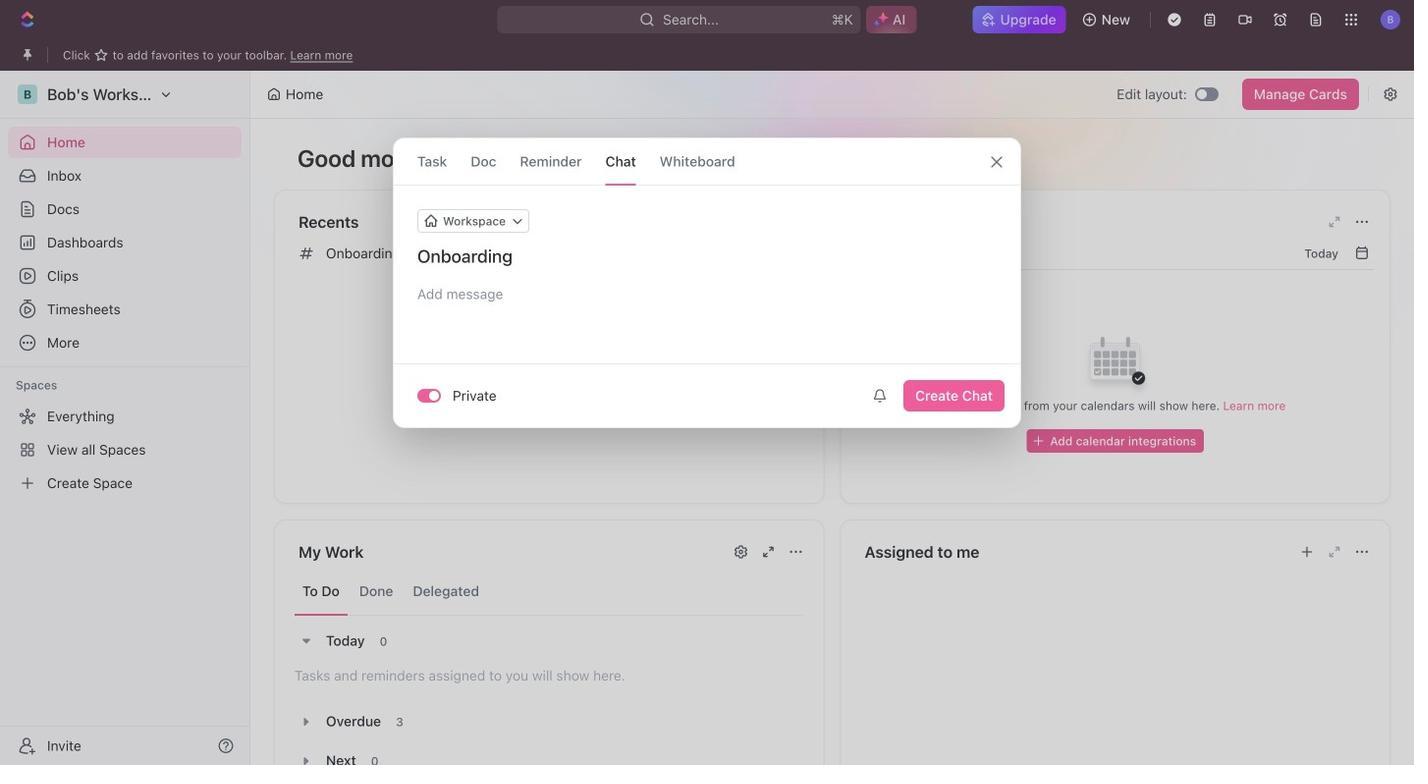 Task type: locate. For each thing, give the bounding box(es) containing it.
dialog
[[393, 138, 1021, 428]]

tab list
[[295, 568, 804, 616]]

tree
[[8, 401, 242, 499]]

Name this Chat... field
[[394, 245, 1020, 268]]



Task type: vqa. For each thing, say whether or not it's contained in the screenshot.
tree within the Sidebar 'navigation'
yes



Task type: describe. For each thing, give the bounding box(es) containing it.
tree inside sidebar 'navigation'
[[8, 401, 242, 499]]

sidebar navigation
[[0, 71, 250, 765]]



